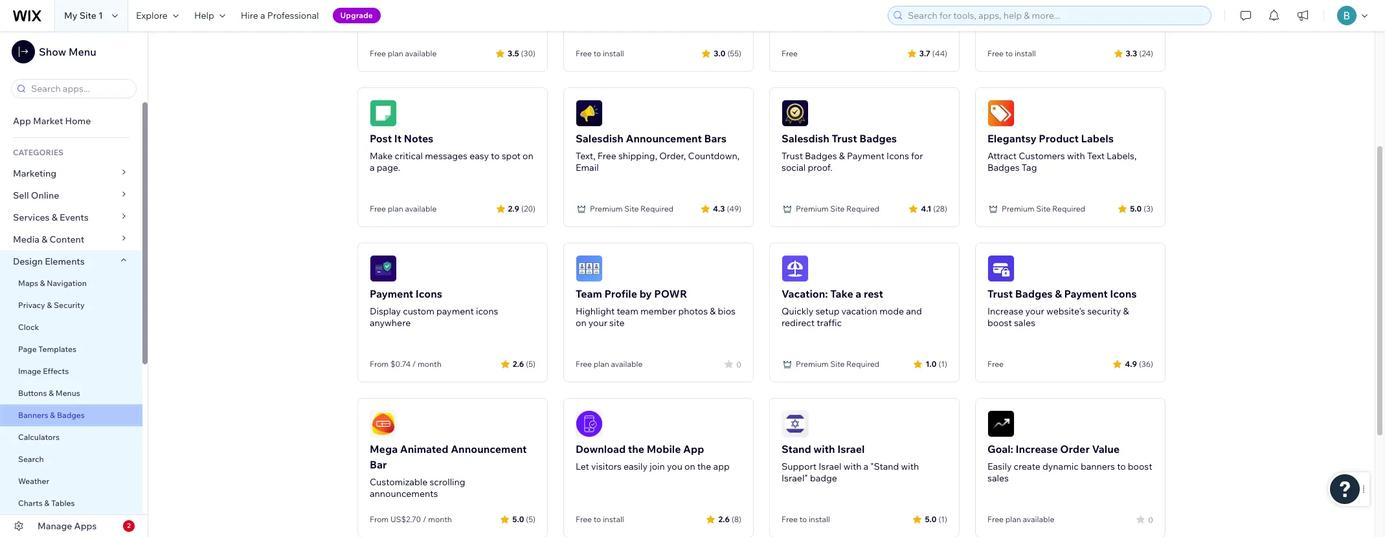 Task type: locate. For each thing, give the bounding box(es) containing it.
with right badge
[[844, 461, 862, 473]]

2 horizontal spatial trust
[[988, 288, 1013, 301]]

1 vertical spatial app
[[684, 443, 705, 456]]

premium site required down proof.
[[796, 204, 880, 214]]

charts & tables link
[[0, 493, 143, 515]]

stand
[[782, 443, 812, 456]]

1 horizontal spatial icons
[[887, 150, 910, 162]]

available
[[405, 49, 437, 58], [405, 204, 437, 214], [611, 360, 643, 369], [1023, 515, 1055, 525]]

2
[[127, 522, 131, 531]]

on
[[523, 150, 534, 162], [576, 317, 587, 329], [685, 461, 696, 473]]

buttons
[[18, 389, 47, 398]]

1 horizontal spatial the
[[698, 461, 712, 473]]

premium site required down shipping,
[[590, 204, 674, 214]]

with left text
[[1068, 150, 1086, 162]]

traffic
[[817, 317, 842, 329]]

trust up proof.
[[832, 132, 858, 145]]

3.0 (55)
[[714, 48, 742, 58]]

0 horizontal spatial the
[[628, 443, 645, 456]]

to left spot
[[491, 150, 500, 162]]

install down search for tools, apps, help & more... field
[[1015, 49, 1036, 58]]

salesdish up text,
[[576, 132, 624, 145]]

icons
[[887, 150, 910, 162], [416, 288, 442, 301], [1111, 288, 1137, 301]]

a inside post it notes make critical messages easy to spot on a page.
[[370, 162, 375, 174]]

1 horizontal spatial sales
[[1015, 317, 1036, 329]]

1
[[99, 10, 103, 21]]

app inside download the mobile app let visitors easily join you on the app
[[684, 443, 705, 456]]

to for 3.0 (55)
[[594, 49, 601, 58]]

1 (5) from the top
[[526, 359, 536, 369]]

badges inside elegantsy product labels attract customers with text labels, badges tag
[[988, 162, 1020, 174]]

free to install down the israel"
[[782, 515, 830, 525]]

1 vertical spatial sales
[[988, 473, 1009, 485]]

0 horizontal spatial 0
[[737, 360, 742, 370]]

text,
[[576, 150, 596, 162]]

payment
[[847, 150, 885, 162], [370, 288, 413, 301], [1065, 288, 1108, 301]]

required down elegantsy product labels attract customers with text labels, badges tag
[[1053, 204, 1086, 214]]

app right mobile at left
[[684, 443, 705, 456]]

elegantsy product labels attract customers with text labels, badges tag
[[988, 132, 1137, 174]]

with right "stand
[[902, 461, 920, 473]]

1 vertical spatial increase
[[1016, 443, 1058, 456]]

site for elegantsy product labels
[[1037, 204, 1051, 214]]

1 horizontal spatial boost
[[1128, 461, 1153, 473]]

from left us$2.70
[[370, 515, 389, 525]]

app left market at top left
[[13, 115, 31, 127]]

2.6 (5)
[[513, 359, 536, 369]]

premium down the redirect
[[796, 360, 829, 369]]

& inside maps & navigation link
[[40, 279, 45, 288]]

payment inside salesdish trust badges trust badges & payment icons for social proof.
[[847, 150, 885, 162]]

announcement inside salesdish announcement bars text, free shipping, order, countdown, email
[[626, 132, 702, 145]]

animated
[[400, 443, 449, 456]]

the up "easily"
[[628, 443, 645, 456]]

month right $0.74
[[418, 360, 442, 369]]

4.9 (36)
[[1126, 359, 1154, 369]]

boost inside goal: increase order value easily create dynamic banners to boost sales
[[1128, 461, 1153, 473]]

post it notes make critical messages easy to spot on a page.
[[370, 132, 534, 174]]

free down the let
[[576, 515, 592, 525]]

with
[[1068, 150, 1086, 162], [814, 443, 836, 456], [844, 461, 862, 473], [902, 461, 920, 473]]

security
[[54, 301, 85, 310]]

boost inside trust badges & payment icons increase your website's security & boost sales
[[988, 317, 1013, 329]]

& left events
[[52, 212, 58, 224]]

on down team
[[576, 317, 587, 329]]

sales inside trust badges & payment icons increase your website's security & boost sales
[[1015, 317, 1036, 329]]

& left bios
[[710, 306, 716, 317]]

hire a professional link
[[233, 0, 327, 31]]

/ for custom
[[413, 360, 416, 369]]

5.0 (1)
[[925, 515, 948, 524]]

manage
[[38, 521, 72, 533]]

0 vertical spatial 0
[[737, 360, 742, 370]]

boost down trust badges & payment icons logo
[[988, 317, 1013, 329]]

payment right proof.
[[847, 150, 885, 162]]

1 vertical spatial (1)
[[939, 515, 948, 524]]

& inside team profile by powr highlight team member photos & bios on your site
[[710, 306, 716, 317]]

1 horizontal spatial trust
[[832, 132, 858, 145]]

/ for bar
[[423, 515, 427, 525]]

0 vertical spatial announcement
[[626, 132, 702, 145]]

0 vertical spatial boost
[[988, 317, 1013, 329]]

1 horizontal spatial 2.6
[[719, 515, 730, 524]]

5.0 for stand with israel
[[925, 515, 937, 524]]

5.0
[[1131, 204, 1142, 213], [513, 515, 524, 524], [925, 515, 937, 524]]

/ right us$2.70
[[423, 515, 427, 525]]

easily
[[988, 461, 1012, 473]]

install for 3.0 (55)
[[603, 49, 624, 58]]

1 horizontal spatial salesdish
[[782, 132, 830, 145]]

premium
[[590, 204, 623, 214], [796, 204, 829, 214], [1002, 204, 1035, 214], [796, 360, 829, 369]]

setup
[[816, 306, 840, 317]]

free down easily
[[988, 515, 1004, 525]]

mega
[[370, 443, 398, 456]]

required for take
[[847, 360, 880, 369]]

stand with israel support israel with a "stand with israel" badge
[[782, 443, 920, 485]]

badges
[[860, 132, 897, 145], [805, 150, 838, 162], [988, 162, 1020, 174], [1016, 288, 1053, 301], [57, 411, 85, 420]]

1.0 (1)
[[926, 359, 948, 369]]

1 vertical spatial on
[[576, 317, 587, 329]]

free to install down search for tools, apps, help & more... field
[[988, 49, 1036, 58]]

let
[[576, 461, 589, 473]]

and
[[907, 306, 922, 317]]

team profile by powr highlight team member photos & bios on your site
[[576, 288, 736, 329]]

a inside vacation: take a rest quickly setup vacation mode and redirect traffic
[[856, 288, 862, 301]]

0 vertical spatial from
[[370, 360, 389, 369]]

free to install up salesdish announcement bars logo at the left top of page
[[576, 49, 624, 58]]

0 for value
[[1149, 515, 1154, 525]]

a inside stand with israel support israel with a "stand with israel" badge
[[864, 461, 869, 473]]

1 (1) from the top
[[939, 359, 948, 369]]

0 vertical spatial the
[[628, 443, 645, 456]]

0 horizontal spatial trust
[[782, 150, 803, 162]]

a left rest
[[856, 288, 862, 301]]

install up salesdish announcement bars logo at the left top of page
[[603, 49, 624, 58]]

5.0 (5)
[[513, 515, 536, 524]]

payment
[[437, 306, 474, 317]]

to down the israel"
[[800, 515, 807, 525]]

payment up display
[[370, 288, 413, 301]]

0 vertical spatial sales
[[1015, 317, 1036, 329]]

your inside trust badges & payment icons increase your website's security & boost sales
[[1026, 306, 1045, 317]]

& right security
[[1124, 306, 1130, 317]]

0 horizontal spatial announcement
[[451, 443, 527, 456]]

site down proof.
[[831, 204, 845, 214]]

0 vertical spatial app
[[13, 115, 31, 127]]

2 horizontal spatial on
[[685, 461, 696, 473]]

post it notes logo image
[[370, 100, 397, 127]]

2 horizontal spatial icons
[[1111, 288, 1137, 301]]

salesdish down salesdish trust badges logo
[[782, 132, 830, 145]]

your inside team profile by powr highlight team member photos & bios on your site
[[589, 317, 608, 329]]

site down 'traffic'
[[831, 360, 845, 369]]

3.3
[[1126, 48, 1138, 58]]

site
[[79, 10, 96, 21], [625, 204, 639, 214], [831, 204, 845, 214], [1037, 204, 1051, 214], [831, 360, 845, 369]]

increase down trust badges & payment icons logo
[[988, 306, 1024, 317]]

premium for rest
[[796, 360, 829, 369]]

2 vertical spatial on
[[685, 461, 696, 473]]

trust badges & payment icons increase your website's security & boost sales
[[988, 288, 1137, 329]]

1 vertical spatial announcement
[[451, 443, 527, 456]]

month for announcement
[[428, 515, 452, 525]]

& inside charts & tables link
[[44, 499, 49, 509]]

site for salesdish trust badges
[[831, 204, 845, 214]]

app inside sidebar element
[[13, 115, 31, 127]]

0 horizontal spatial sales
[[988, 473, 1009, 485]]

a left "stand
[[864, 461, 869, 473]]

to down visitors
[[594, 515, 601, 525]]

(20)
[[522, 204, 536, 213]]

on inside download the mobile app let visitors easily join you on the app
[[685, 461, 696, 473]]

clock link
[[0, 317, 143, 339]]

announcement up order,
[[626, 132, 702, 145]]

payment icons logo image
[[370, 255, 397, 282]]

announcement up 'scrolling'
[[451, 443, 527, 456]]

plan down easily
[[1006, 515, 1022, 525]]

israel
[[838, 443, 865, 456], [819, 461, 842, 473]]

privacy & security
[[18, 301, 85, 310]]

2 from from the top
[[370, 515, 389, 525]]

& right proof.
[[840, 150, 845, 162]]

0 vertical spatial /
[[413, 360, 416, 369]]

free right the (30)
[[576, 49, 592, 58]]

required down vacation
[[847, 360, 880, 369]]

image effects link
[[0, 361, 143, 383]]

site for vacation: take a rest
[[831, 360, 845, 369]]

banners & badges link
[[0, 405, 143, 427]]

to for 3.3 (24)
[[1006, 49, 1013, 58]]

professional
[[267, 10, 319, 21]]

icons up security
[[1111, 288, 1137, 301]]

0 vertical spatial trust
[[832, 132, 858, 145]]

a left page.
[[370, 162, 375, 174]]

salesdish inside salesdish announcement bars text, free shipping, order, countdown, email
[[576, 132, 624, 145]]

0 vertical spatial (1)
[[939, 359, 948, 369]]

your left website's
[[1026, 306, 1045, 317]]

premium down tag
[[1002, 204, 1035, 214]]

1 horizontal spatial /
[[423, 515, 427, 525]]

customizable
[[370, 477, 428, 488]]

0 horizontal spatial icons
[[416, 288, 442, 301]]

0 horizontal spatial boost
[[988, 317, 1013, 329]]

manage apps
[[38, 521, 97, 533]]

tag
[[1022, 162, 1038, 174]]

0 horizontal spatial on
[[523, 150, 534, 162]]

premium site required
[[590, 204, 674, 214], [796, 204, 880, 214], [1002, 204, 1086, 214], [796, 360, 880, 369]]

shipping,
[[619, 150, 658, 162]]

sidebar element
[[0, 31, 148, 538]]

clock
[[18, 323, 39, 332]]

0 horizontal spatial app
[[13, 115, 31, 127]]

2 vertical spatial trust
[[988, 288, 1013, 301]]

boost
[[988, 317, 1013, 329], [1128, 461, 1153, 473]]

premium for text,
[[590, 204, 623, 214]]

& right 'banners'
[[50, 411, 55, 420]]

1 horizontal spatial your
[[1026, 306, 1045, 317]]

on for download the mobile app
[[685, 461, 696, 473]]

& left "menus"
[[49, 389, 54, 398]]

0 horizontal spatial payment
[[370, 288, 413, 301]]

member
[[641, 306, 677, 317]]

israel right support
[[819, 461, 842, 473]]

1 vertical spatial boost
[[1128, 461, 1153, 473]]

free to install down visitors
[[576, 515, 624, 525]]

free plan available down create
[[988, 515, 1055, 525]]

trust left proof.
[[782, 150, 803, 162]]

sales
[[1015, 317, 1036, 329], [988, 473, 1009, 485]]

site down tag
[[1037, 204, 1051, 214]]

0 vertical spatial on
[[523, 150, 534, 162]]

plan down page.
[[388, 204, 403, 214]]

show menu button
[[12, 40, 96, 63]]

& left tables
[[44, 499, 49, 509]]

free plan available down site
[[576, 360, 643, 369]]

& right 'privacy'
[[47, 301, 52, 310]]

0 horizontal spatial your
[[589, 317, 608, 329]]

icons left for
[[887, 150, 910, 162]]

sales left website's
[[1015, 317, 1036, 329]]

required for announcement
[[641, 204, 674, 214]]

install for 5.0 (1)
[[809, 515, 830, 525]]

0 horizontal spatial /
[[413, 360, 416, 369]]

site left 1
[[79, 10, 96, 21]]

2.6 (8)
[[719, 515, 742, 524]]

3.7 (44)
[[920, 48, 948, 58]]

premium down proof.
[[796, 204, 829, 214]]

4.1
[[921, 204, 932, 213]]

design elements link
[[0, 251, 143, 273]]

free right text,
[[598, 150, 617, 162]]

free right 1.0 (1)
[[988, 360, 1004, 369]]

month
[[418, 360, 442, 369], [428, 515, 452, 525]]

sales down goal:
[[988, 473, 1009, 485]]

page.
[[377, 162, 400, 174]]

& inside media & content link
[[42, 234, 48, 246]]

required
[[641, 204, 674, 214], [847, 204, 880, 214], [1053, 204, 1086, 214], [847, 360, 880, 369]]

& right maps
[[40, 279, 45, 288]]

your left site
[[589, 317, 608, 329]]

salesdish inside salesdish trust badges trust badges & payment icons for social proof.
[[782, 132, 830, 145]]

install down badge
[[809, 515, 830, 525]]

1 horizontal spatial 0
[[1149, 515, 1154, 525]]

1 salesdish from the left
[[576, 132, 624, 145]]

page
[[18, 345, 37, 354]]

2 horizontal spatial payment
[[1065, 288, 1108, 301]]

0 vertical spatial israel
[[838, 443, 865, 456]]

5.0 for mega animated announcement bar
[[513, 515, 524, 524]]

1 vertical spatial 2.6
[[719, 515, 730, 524]]

1 vertical spatial israel
[[819, 461, 842, 473]]

on inside team profile by powr highlight team member photos & bios on your site
[[576, 317, 587, 329]]

install down visitors
[[603, 515, 624, 525]]

salesdish trust badges logo image
[[782, 100, 809, 127]]

1 horizontal spatial payment
[[847, 150, 885, 162]]

0 vertical spatial increase
[[988, 306, 1024, 317]]

from left $0.74
[[370, 360, 389, 369]]

2 (1) from the top
[[939, 515, 948, 524]]

sales inside goal: increase order value easily create dynamic banners to boost sales
[[988, 473, 1009, 485]]

weather
[[18, 477, 49, 487]]

announcement inside mega animated announcement bar customizable scrolling announcements
[[451, 443, 527, 456]]

2 horizontal spatial 5.0
[[1131, 204, 1142, 213]]

4.3
[[713, 204, 725, 213]]

month right us$2.70
[[428, 515, 452, 525]]

security
[[1088, 306, 1122, 317]]

explore
[[136, 10, 168, 21]]

required down salesdish trust badges trust badges & payment icons for social proof.
[[847, 204, 880, 214]]

site down shipping,
[[625, 204, 639, 214]]

1 vertical spatial 0
[[1149, 515, 1154, 525]]

1 horizontal spatial 5.0
[[925, 515, 937, 524]]

premium site required for attract
[[1002, 204, 1086, 214]]

1 vertical spatial from
[[370, 515, 389, 525]]

payment inside payment icons display custom payment icons anywhere
[[370, 288, 413, 301]]

goal: increase order value easily create dynamic banners to boost sales
[[988, 443, 1153, 485]]

attract
[[988, 150, 1017, 162]]

1 horizontal spatial on
[[576, 317, 587, 329]]

easily
[[624, 461, 648, 473]]

free to install for 5.0 (1)
[[782, 515, 830, 525]]

on inside post it notes make critical messages easy to spot on a page.
[[523, 150, 534, 162]]

0 vertical spatial (5)
[[526, 359, 536, 369]]

to down search for tools, apps, help & more... field
[[1006, 49, 1013, 58]]

scrolling
[[430, 477, 466, 488]]

boost right banners
[[1128, 461, 1153, 473]]

israel right stand
[[838, 443, 865, 456]]

premium site required for trust
[[796, 204, 880, 214]]

premium site required down tag
[[1002, 204, 1086, 214]]

team profile by powr logo image
[[576, 255, 603, 282]]

free down the upgrade button
[[370, 49, 386, 58]]

hire
[[241, 10, 258, 21]]

1 vertical spatial (5)
[[526, 515, 536, 524]]

& up website's
[[1055, 288, 1062, 301]]

to up salesdish announcement bars logo at the left top of page
[[594, 49, 601, 58]]

privacy
[[18, 301, 45, 310]]

on right spot
[[523, 150, 534, 162]]

0 vertical spatial month
[[418, 360, 442, 369]]

increase up create
[[1016, 443, 1058, 456]]

1 horizontal spatial announcement
[[626, 132, 702, 145]]

icons up custom
[[416, 288, 442, 301]]

1 from from the top
[[370, 360, 389, 369]]

to
[[594, 49, 601, 58], [1006, 49, 1013, 58], [491, 150, 500, 162], [1118, 461, 1126, 473], [594, 515, 601, 525], [800, 515, 807, 525]]

0 horizontal spatial salesdish
[[576, 132, 624, 145]]

1 vertical spatial /
[[423, 515, 427, 525]]

premium down email
[[590, 204, 623, 214]]

5.0 (3)
[[1131, 204, 1154, 213]]

charts
[[18, 499, 43, 509]]

2 salesdish from the left
[[782, 132, 830, 145]]

free
[[370, 49, 386, 58], [576, 49, 592, 58], [782, 49, 798, 58], [988, 49, 1004, 58], [598, 150, 617, 162], [370, 204, 386, 214], [576, 360, 592, 369], [988, 360, 1004, 369], [576, 515, 592, 525], [782, 515, 798, 525], [988, 515, 1004, 525]]

(1)
[[939, 359, 948, 369], [939, 515, 948, 524]]

required down order,
[[641, 204, 674, 214]]

0 vertical spatial 2.6
[[513, 359, 524, 369]]

payment up security
[[1065, 288, 1108, 301]]

support
[[782, 461, 817, 473]]

home
[[65, 115, 91, 127]]

with inside elegantsy product labels attract customers with text labels, badges tag
[[1068, 150, 1086, 162]]

badge
[[810, 473, 838, 485]]

1 horizontal spatial app
[[684, 443, 705, 456]]

trust down trust badges & payment icons logo
[[988, 288, 1013, 301]]

0 horizontal spatial 2.6
[[513, 359, 524, 369]]

trust
[[832, 132, 858, 145], [782, 150, 803, 162], [988, 288, 1013, 301]]

premium site required down 'traffic'
[[796, 360, 880, 369]]

& inside salesdish trust badges trust badges & payment icons for social proof.
[[840, 150, 845, 162]]

(49)
[[727, 204, 742, 213]]

0 horizontal spatial 5.0
[[513, 515, 524, 524]]

/ right $0.74
[[413, 360, 416, 369]]

1 vertical spatial month
[[428, 515, 452, 525]]

image
[[18, 367, 41, 376]]

to for 2.6 (8)
[[594, 515, 601, 525]]

stand with israel logo image
[[782, 411, 809, 438]]

2 (5) from the top
[[526, 515, 536, 524]]



Task type: describe. For each thing, give the bounding box(es) containing it.
media & content
[[13, 234, 84, 246]]

icons inside payment icons display custom payment icons anywhere
[[416, 288, 442, 301]]

icons inside trust badges & payment icons increase your website's security & boost sales
[[1111, 288, 1137, 301]]

download the mobile app logo image
[[576, 411, 603, 438]]

from for bar
[[370, 515, 389, 525]]

email
[[576, 162, 599, 174]]

free to install for 3.3 (24)
[[988, 49, 1036, 58]]

(55)
[[728, 48, 742, 58]]

site for salesdish announcement bars
[[625, 204, 639, 214]]

to inside post it notes make critical messages easy to spot on a page.
[[491, 150, 500, 162]]

plan down "highlight" in the bottom of the page
[[594, 360, 609, 369]]

icons
[[476, 306, 498, 317]]

events
[[60, 212, 89, 224]]

required for trust
[[847, 204, 880, 214]]

(5) for payment icons
[[526, 359, 536, 369]]

trust badges & payment icons logo image
[[988, 255, 1015, 282]]

effects
[[43, 367, 69, 376]]

4.1 (28)
[[921, 204, 948, 213]]

premium site required for text,
[[590, 204, 674, 214]]

"stand
[[871, 461, 900, 473]]

bars
[[705, 132, 727, 145]]

salesdish for salesdish trust badges
[[782, 132, 830, 145]]

labels
[[1082, 132, 1114, 145]]

social
[[782, 162, 806, 174]]

app market home link
[[0, 110, 143, 132]]

messages
[[425, 150, 468, 162]]

1 vertical spatial the
[[698, 461, 712, 473]]

free down page.
[[370, 204, 386, 214]]

media & content link
[[0, 229, 143, 251]]

team
[[576, 288, 602, 301]]

notes
[[404, 132, 434, 145]]

badges inside trust badges & payment icons increase your website's security & boost sales
[[1016, 288, 1053, 301]]

services & events link
[[0, 207, 143, 229]]

payment inside trust badges & payment icons increase your website's security & boost sales
[[1065, 288, 1108, 301]]

premium for trust
[[796, 204, 829, 214]]

2.6 for app
[[719, 515, 730, 524]]

app market home
[[13, 115, 91, 127]]

customers
[[1019, 150, 1066, 162]]

free inside salesdish announcement bars text, free shipping, order, countdown, email
[[598, 150, 617, 162]]

announcements
[[370, 488, 438, 500]]

(1) for stand with israel
[[939, 515, 948, 524]]

bar
[[370, 459, 387, 472]]

free plan available down the upgrade button
[[370, 49, 437, 58]]

salesdish announcement bars logo image
[[576, 100, 603, 127]]

5.0 for elegantsy product labels
[[1131, 204, 1142, 213]]

& inside privacy & security link
[[47, 301, 52, 310]]

display
[[370, 306, 401, 317]]

goal: increase order value logo image
[[988, 411, 1015, 438]]

menus
[[56, 389, 80, 398]]

& inside services & events link
[[52, 212, 58, 224]]

salesdish announcement bars text, free shipping, order, countdown, email
[[576, 132, 740, 174]]

banners
[[18, 411, 48, 420]]

free down the israel"
[[782, 515, 798, 525]]

banners
[[1081, 461, 1116, 473]]

bios
[[718, 306, 736, 317]]

navigation
[[47, 279, 87, 288]]

proof.
[[808, 162, 833, 174]]

services & events
[[13, 212, 89, 224]]

design
[[13, 256, 43, 268]]

vacation: take a rest quickly setup vacation mode and redirect traffic
[[782, 288, 922, 329]]

download the mobile app let visitors easily join you on the app
[[576, 443, 730, 473]]

vacation
[[842, 306, 878, 317]]

vacation: take a rest logo image
[[782, 255, 809, 282]]

mega animated announcement bar logo image
[[370, 411, 397, 438]]

from for custom
[[370, 360, 389, 369]]

trust inside trust badges & payment icons increase your website's security & boost sales
[[988, 288, 1013, 301]]

with right stand
[[814, 443, 836, 456]]

install for 2.6 (8)
[[603, 515, 624, 525]]

4.3 (49)
[[713, 204, 742, 213]]

make
[[370, 150, 393, 162]]

& inside banners & badges link
[[50, 411, 55, 420]]

banners & badges
[[18, 411, 85, 420]]

Search apps... field
[[27, 80, 132, 98]]

rest
[[864, 288, 884, 301]]

to inside goal: increase order value easily create dynamic banners to boost sales
[[1118, 461, 1126, 473]]

order,
[[660, 150, 686, 162]]

mobile
[[647, 443, 681, 456]]

3.0
[[714, 48, 726, 58]]

(28)
[[934, 204, 948, 213]]

3.5 (30)
[[508, 48, 536, 58]]

elegantsy product labels logo image
[[988, 100, 1015, 127]]

upgrade button
[[333, 8, 381, 23]]

(5) for mega animated announcement bar
[[526, 515, 536, 524]]

spot
[[502, 150, 521, 162]]

page templates link
[[0, 339, 143, 361]]

sell
[[13, 190, 29, 201]]

privacy & security link
[[0, 295, 143, 317]]

dynamic
[[1043, 461, 1079, 473]]

goal:
[[988, 443, 1014, 456]]

(3)
[[1144, 204, 1154, 213]]

a right "hire"
[[260, 10, 265, 21]]

help button
[[187, 0, 233, 31]]

critical
[[395, 150, 423, 162]]

2.9 (20)
[[508, 204, 536, 213]]

sell online
[[13, 190, 59, 201]]

marketing
[[13, 168, 56, 179]]

online
[[31, 190, 59, 201]]

to for 5.0 (1)
[[800, 515, 807, 525]]

free right (55)
[[782, 49, 798, 58]]

premium site required for rest
[[796, 360, 880, 369]]

2.9
[[508, 204, 520, 213]]

1 vertical spatial trust
[[782, 150, 803, 162]]

post
[[370, 132, 392, 145]]

& inside the buttons & menus link
[[49, 389, 54, 398]]

countdown,
[[688, 150, 740, 162]]

value
[[1093, 443, 1120, 456]]

3.7
[[920, 48, 931, 58]]

show menu
[[39, 45, 96, 58]]

increase inside trust badges & payment icons increase your website's security & boost sales
[[988, 306, 1024, 317]]

weather link
[[0, 471, 143, 493]]

free right (44)
[[988, 49, 1004, 58]]

month for display
[[418, 360, 442, 369]]

take
[[831, 288, 854, 301]]

0 for powr
[[737, 360, 742, 370]]

icons inside salesdish trust badges trust badges & payment icons for social proof.
[[887, 150, 910, 162]]

salesdish trust badges trust badges & payment icons for social proof.
[[782, 132, 924, 174]]

show
[[39, 45, 66, 58]]

free down "highlight" in the bottom of the page
[[576, 360, 592, 369]]

(8)
[[732, 515, 742, 524]]

upgrade
[[340, 10, 373, 20]]

(1) for vacation: take a rest
[[939, 359, 948, 369]]

premium for attract
[[1002, 204, 1035, 214]]

free to install for 3.0 (55)
[[576, 49, 624, 58]]

templates
[[38, 345, 76, 354]]

categories
[[13, 148, 64, 157]]

required for product
[[1053, 204, 1086, 214]]

market
[[33, 115, 63, 127]]

2.6 for custom
[[513, 359, 524, 369]]

plan up post it notes logo
[[388, 49, 403, 58]]

easy
[[470, 150, 489, 162]]

$0.74
[[391, 360, 411, 369]]

on for post it notes
[[523, 150, 534, 162]]

custom
[[403, 306, 435, 317]]

search link
[[0, 449, 143, 471]]

free plan available down page.
[[370, 204, 437, 214]]

create
[[1014, 461, 1041, 473]]

salesdish for salesdish announcement bars
[[576, 132, 624, 145]]

free to install for 2.6 (8)
[[576, 515, 624, 525]]

services
[[13, 212, 50, 224]]

badges inside banners & badges link
[[57, 411, 85, 420]]

anywhere
[[370, 317, 411, 329]]

you
[[667, 461, 683, 473]]

install for 3.3 (24)
[[1015, 49, 1036, 58]]

labels,
[[1107, 150, 1137, 162]]

increase inside goal: increase order value easily create dynamic banners to boost sales
[[1016, 443, 1058, 456]]

Search for tools, apps, help & more... field
[[904, 6, 1208, 25]]



Task type: vqa. For each thing, say whether or not it's contained in the screenshot.


